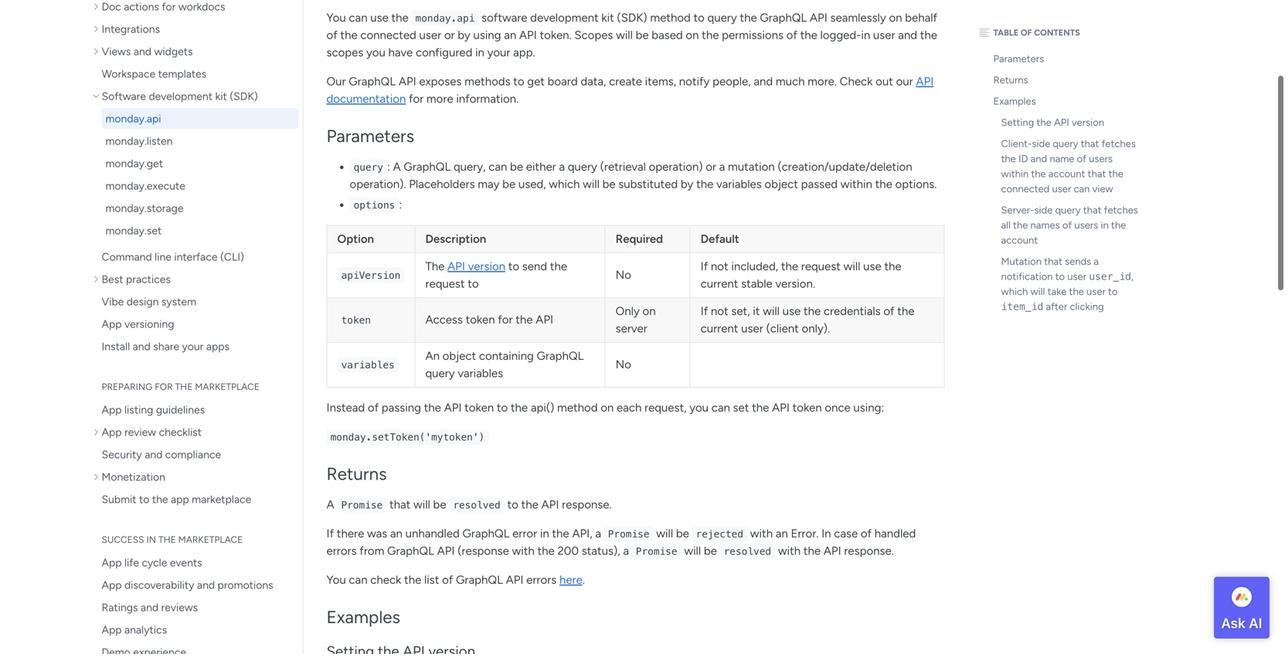 Task type: describe. For each thing, give the bounding box(es) containing it.
api down have
[[399, 75, 417, 89]]

set
[[733, 401, 750, 415]]

workspace templates
[[102, 67, 207, 80]]

app.
[[514, 46, 536, 60]]

description
[[426, 232, 487, 246]]

and down app review checklist
[[145, 448, 163, 462]]

within inside client-side query that fetches the id and name of users within the account that the connected user can view
[[1002, 168, 1029, 180]]

passing
[[382, 401, 421, 415]]

returns link
[[976, 70, 1146, 91]]

rejected
[[696, 529, 744, 540]]

api down in
[[824, 545, 842, 559]]

submit
[[102, 493, 137, 506]]

integrations link
[[90, 19, 299, 39]]

may
[[478, 178, 500, 191]]

to up error
[[508, 498, 519, 512]]

0 horizontal spatial with
[[512, 545, 535, 559]]

be up unhandled
[[433, 498, 447, 512]]

will inside if not included, the request will use the current stable version.
[[844, 260, 861, 274]]

app for app review checklist
[[102, 426, 122, 439]]

interface
[[174, 251, 218, 264]]

in inside server-side query that fetches all the names of users in the account
[[1101, 219, 1109, 232]]

monday.listen
[[106, 135, 173, 148]]

side for client-
[[1033, 138, 1051, 150]]

app for app discoverability and promotions
[[102, 579, 122, 592]]

.
[[583, 574, 585, 588]]

: a graphql query, can be either a query (retrieval operation) or a mutation (creation/update/deletion operation). placeholders may be used, which will be substituted by the variables object passed within the options.
[[350, 160, 937, 191]]

setting the api version
[[1002, 116, 1105, 129]]

1 vertical spatial parameters
[[327, 126, 415, 147]]

a left mutation
[[720, 160, 726, 174]]

user inside mutation that sends a notification to user
[[1068, 271, 1087, 283]]

1 horizontal spatial version
[[1072, 116, 1105, 129]]

token down apiversion
[[341, 315, 371, 326]]

1 horizontal spatial errors
[[527, 574, 557, 588]]

the inside the with an error. in case of handled errors from graphql api (response with the 200 status), a
[[538, 545, 555, 559]]

placeholders
[[409, 178, 475, 191]]

2 horizontal spatial with
[[778, 545, 801, 559]]

handled
[[875, 527, 916, 541]]

you can use the monday.api
[[327, 11, 475, 25]]

a inside the with an error. in case of handled errors from graphql api (response with the 200 status), a
[[623, 545, 629, 559]]

promotions
[[218, 579, 273, 592]]

and down 'app versioning'
[[133, 340, 151, 353]]

if there was an unhandled graphql error in the api, a promise will be rejected
[[327, 527, 744, 541]]

check
[[840, 75, 873, 89]]

: inside : a graphql query, can be either a query (retrieval operation) or a mutation (creation/update/deletion operation). placeholders may be used, which will be substituted by the variables object passed within the options.
[[387, 160, 390, 174]]

side for server-
[[1035, 204, 1053, 216]]

api down send
[[536, 313, 554, 327]]

,
[[1132, 271, 1134, 283]]

query inside the software development kit (sdk) method to query the graphql api seamlessly on behalf of the connected user or by using an api token. scopes will be based on the permissions of the logged-in user and the scopes you have configured in your app.
[[708, 11, 737, 25]]

on left behalf
[[890, 11, 903, 25]]

our
[[327, 75, 346, 89]]

marketplace for app life cycle events
[[178, 535, 243, 546]]

1 vertical spatial examples
[[327, 607, 401, 628]]

scopes
[[327, 46, 364, 60]]

of inside server-side query that fetches all the names of users in the account
[[1063, 219, 1073, 232]]

widgets
[[154, 45, 193, 58]]

api right passing
[[444, 401, 462, 415]]

you for you can use the
[[327, 11, 346, 25]]

checklist
[[159, 426, 202, 439]]

the inside , which will take the user to item_id after clicking
[[1070, 286, 1085, 298]]

api documentation
[[327, 75, 934, 106]]

here
[[560, 574, 583, 588]]

can inside : a graphql query, can be either a query (retrieval operation) or a mutation (creation/update/deletion operation). placeholders may be used, which will be substituted by the variables object passed within the options.
[[489, 160, 508, 174]]

resolved inside a promise that will be resolved to the api response.
[[453, 500, 501, 511]]

vibe design system link
[[90, 292, 299, 312]]

mutation
[[728, 160, 775, 174]]

of right permissions in the right top of the page
[[787, 28, 798, 42]]

0 vertical spatial examples
[[994, 95, 1037, 107]]

api down examples link
[[1055, 116, 1070, 129]]

be up used, on the top
[[510, 160, 523, 174]]

request inside to send the request to
[[426, 277, 465, 291]]

best practices
[[102, 273, 171, 286]]

an inside the with an error. in case of handled errors from graphql api (response with the 200 status), a
[[776, 527, 789, 541]]

on left each
[[601, 401, 614, 415]]

on right based
[[686, 28, 699, 42]]

preparing
[[102, 382, 153, 393]]

can left check
[[349, 574, 368, 588]]

operation)
[[649, 160, 703, 174]]

it
[[753, 305, 760, 318]]

required
[[616, 232, 663, 246]]

a right "api,"
[[596, 527, 602, 541]]

behalf
[[906, 11, 938, 25]]

apiversion
[[341, 270, 401, 282]]

permissions
[[722, 28, 784, 42]]

be inside the software development kit (sdk) method to query the graphql api seamlessly on behalf of the connected user or by using an api token. scopes will be based on the permissions of the logged-in user and the scopes you have configured in your app.
[[636, 28, 649, 42]]

promise will be resolved with the api response.
[[636, 545, 894, 559]]

server
[[616, 322, 648, 336]]

client-
[[1002, 138, 1033, 150]]

the
[[426, 260, 445, 274]]

for right actions
[[162, 0, 176, 13]]

you inside the software development kit (sdk) method to query the graphql api seamlessly on behalf of the connected user or by using an api token. scopes will be based on the permissions of the logged-in user and the scopes you have configured in your app.
[[367, 46, 386, 60]]

api up the if there was an unhandled graphql error in the api, a promise will be rejected
[[542, 498, 559, 512]]

user inside , which will take the user to item_id after clicking
[[1087, 286, 1106, 298]]

or inside : a graphql query, can be either a query (retrieval operation) or a mutation (creation/update/deletion operation). placeholders may be used, which will be substituted by the variables object passed within the options.
[[706, 160, 717, 174]]

query inside : a graphql query, can be either a query (retrieval operation) or a mutation (creation/update/deletion operation). placeholders may be used, which will be substituted by the variables object passed within the options.
[[568, 160, 598, 174]]

no for the
[[616, 268, 632, 282]]

of up 'scopes'
[[327, 28, 338, 42]]

to left get
[[514, 75, 525, 89]]

method inside the software development kit (sdk) method to query the graphql api seamlessly on behalf of the connected user or by using an api token. scopes will be based on the permissions of the logged-in user and the scopes you have configured in your app.
[[651, 11, 691, 25]]

will left "rejected"
[[657, 527, 674, 541]]

and inside "link"
[[141, 602, 159, 615]]

graphql down (response
[[456, 574, 503, 588]]

from
[[360, 545, 385, 559]]

integrations
[[102, 22, 160, 36]]

show subpages for views and widgets image
[[94, 46, 102, 57]]

query inside an object containing graphql query variables
[[426, 367, 455, 381]]

cycle
[[142, 557, 167, 570]]

name
[[1050, 153, 1075, 165]]

reviews
[[161, 602, 198, 615]]

best practices link
[[90, 269, 299, 290]]

for left more
[[409, 92, 424, 106]]

sends
[[1066, 256, 1092, 268]]

client-side query that fetches the id and name of users within the account that the connected user can view
[[1002, 138, 1136, 195]]

mutation that sends a notification to user
[[1002, 256, 1100, 283]]

token down an object containing graphql query variables
[[465, 401, 494, 415]]

(sdk) for software
[[617, 11, 648, 25]]

a inside : a graphql query, can be either a query (retrieval operation) or a mutation (creation/update/deletion operation). placeholders may be used, which will be substituted by the variables object passed within the options.
[[393, 160, 401, 174]]

in down seamlessly at the top of the page
[[862, 28, 871, 42]]

0 vertical spatial use
[[371, 11, 389, 25]]

views and widgets
[[102, 45, 193, 58]]

marketplace for app listing guidelines
[[195, 382, 260, 393]]

graphql inside the software development kit (sdk) method to query the graphql api seamlessly on behalf of the connected user or by using an api token. scopes will be based on the permissions of the logged-in user and the scopes you have configured in your app.
[[760, 11, 807, 25]]

kit for software
[[602, 11, 614, 25]]

operation).
[[350, 178, 406, 191]]

set,
[[732, 305, 750, 318]]

in down using
[[476, 46, 485, 60]]

graphql inside the with an error. in case of handled errors from graphql api (response with the 200 status), a
[[387, 545, 434, 559]]

monetization
[[102, 471, 165, 484]]

to down api version link
[[468, 277, 479, 291]]

show subpages for monetization image
[[94, 472, 102, 483]]

configured
[[416, 46, 473, 60]]

(creation/update/deletion
[[778, 160, 913, 174]]

account inside server-side query that fetches all the names of users in the account
[[1002, 234, 1039, 247]]

containing
[[479, 349, 534, 363]]

current inside if not included, the request will use the current stable version.
[[701, 277, 739, 291]]

connected inside the software development kit (sdk) method to query the graphql api seamlessly on behalf of the connected user or by using an api token. scopes will be based on the permissions of the logged-in user and the scopes you have configured in your app.
[[361, 28, 417, 42]]

will inside if not set, it will use the credentials of the current user (client only).
[[763, 305, 780, 318]]

examples link
[[976, 91, 1146, 112]]

app review checklist
[[102, 426, 202, 439]]

to inside , which will take the user to item_id after clicking
[[1109, 286, 1118, 298]]

app listing guidelines
[[102, 404, 205, 417]]

ask ai button
[[1215, 578, 1270, 639]]

graphql up documentation
[[349, 75, 396, 89]]

api right "set"
[[772, 401, 790, 415]]

for up 'containing'
[[498, 313, 513, 327]]

best
[[102, 273, 123, 286]]

software
[[102, 90, 146, 103]]

or inside the software development kit (sdk) method to query the graphql api seamlessly on behalf of the connected user or by using an api token. scopes will be based on the permissions of the logged-in user and the scopes you have configured in your app.
[[444, 28, 455, 42]]

object inside : a graphql query, can be either a query (retrieval operation) or a mutation (creation/update/deletion operation). placeholders may be used, which will be substituted by the variables object passed within the options.
[[765, 178, 799, 191]]

and up workspace templates
[[134, 45, 152, 58]]

workspace
[[102, 67, 156, 80]]

user up configured
[[419, 28, 442, 42]]

a right either
[[559, 160, 565, 174]]

can up 'scopes'
[[349, 11, 368, 25]]

to left send
[[509, 260, 520, 274]]

show subpages for app review checklist image
[[94, 427, 102, 438]]

line
[[155, 251, 172, 264]]

1 vertical spatial you
[[690, 401, 709, 415]]

options
[[354, 199, 395, 211]]

using
[[474, 28, 501, 42]]

hide subpages for software development kit (sdk) image
[[91, 94, 102, 102]]

guidelines
[[156, 404, 205, 417]]

api up logged-
[[810, 11, 828, 25]]

no for an object containing graphql query variables
[[616, 358, 632, 372]]

can left "set"
[[712, 401, 731, 415]]

compliance
[[165, 448, 221, 462]]

that up view
[[1088, 168, 1107, 180]]

mutation
[[1002, 256, 1042, 268]]

be left "rejected"
[[676, 527, 690, 541]]

within inside : a graphql query, can be either a query (retrieval operation) or a mutation (creation/update/deletion operation). placeholders may be used, which will be substituted by the variables object passed within the options.
[[841, 178, 873, 191]]

monday.storage link
[[102, 198, 299, 219]]

events
[[170, 557, 202, 570]]

1 vertical spatial a
[[327, 498, 335, 512]]

ratings and reviews
[[102, 602, 198, 615]]

variables inside : a graphql query, can be either a query (retrieval operation) or a mutation (creation/update/deletion operation). placeholders may be used, which will be substituted by the variables object passed within the options.
[[717, 178, 762, 191]]

(client
[[767, 322, 799, 336]]

app for app life cycle events
[[102, 557, 122, 570]]

data,
[[581, 75, 607, 89]]

app review checklist link
[[90, 422, 299, 443]]

users inside server-side query that fetches all the names of users in the account
[[1075, 219, 1099, 232]]

not for set,
[[711, 305, 729, 318]]

fetches for users
[[1102, 138, 1136, 150]]

your inside the software development kit (sdk) method to query the graphql api seamlessly on behalf of the connected user or by using an api token. scopes will be based on the permissions of the logged-in user and the scopes you have configured in your app.
[[488, 46, 511, 60]]

1 vertical spatial response.
[[845, 545, 894, 559]]

information.
[[456, 92, 519, 106]]

to inside page navigation element
[[139, 493, 150, 506]]

to inside the software development kit (sdk) method to query the graphql api seamlessly on behalf of the connected user or by using an api token. scopes will be based on the permissions of the logged-in user and the scopes you have configured in your app.
[[694, 11, 705, 25]]

app life cycle events
[[102, 557, 202, 570]]

app versioning
[[102, 318, 174, 331]]

error.
[[791, 527, 819, 541]]

resolved inside promise will be resolved with the api response.
[[724, 546, 772, 558]]

status),
[[582, 545, 621, 559]]

was
[[367, 527, 388, 541]]

current inside if not set, it will use the credentials of the current user (client only).
[[701, 322, 739, 336]]

1 vertical spatial marketplace
[[192, 493, 251, 506]]



Task type: locate. For each thing, give the bounding box(es) containing it.
returns up setting
[[994, 74, 1029, 86]]

app down ratings at the left of the page
[[102, 624, 122, 637]]

connected inside client-side query that fetches the id and name of users within the account that the connected user can view
[[1002, 183, 1050, 195]]

marketplace up app life cycle events link
[[178, 535, 243, 546]]

response. down case
[[845, 545, 894, 559]]

app for app versioning
[[102, 318, 122, 331]]

for up "app listing guidelines" at the bottom of the page
[[155, 382, 173, 393]]

request inside if not included, the request will use the current stable version.
[[802, 260, 841, 274]]

if not set, it will use the credentials of the current user (client only).
[[701, 305, 915, 336]]

0 vertical spatial by
[[458, 28, 471, 42]]

(sdk) inside the software development kit (sdk) method to query the graphql api seamlessly on behalf of the connected user or by using an api token. scopes will be based on the permissions of the logged-in user and the scopes you have configured in your app.
[[617, 11, 648, 25]]

promise inside a promise that will be resolved to the api response.
[[341, 500, 383, 511]]

0 horizontal spatial a
[[327, 498, 335, 512]]

preparing for the marketplace
[[102, 382, 260, 393]]

that down view
[[1084, 204, 1102, 216]]

passed
[[802, 178, 838, 191]]

documentation
[[327, 92, 406, 106]]

api inside api documentation
[[917, 75, 934, 89]]

will down "rejected"
[[685, 545, 701, 559]]

promise inside promise will be resolved with the api response.
[[636, 546, 678, 558]]

3 app from the top
[[102, 426, 122, 439]]

0 vertical spatial resolved
[[453, 500, 501, 511]]

and inside client-side query that fetches the id and name of users within the account that the connected user can view
[[1031, 153, 1048, 165]]

promise right "status),"
[[636, 546, 678, 558]]

examples down check
[[327, 607, 401, 628]]

fetches down view
[[1105, 204, 1139, 216]]

ask
[[1222, 616, 1246, 632]]

vibe
[[102, 295, 124, 309]]

an left error.
[[776, 527, 789, 541]]

kit for software
[[215, 90, 227, 103]]

side inside client-side query that fetches the id and name of users within the account that the connected user can view
[[1033, 138, 1051, 150]]

app for app analytics
[[102, 624, 122, 637]]

development for software
[[149, 90, 213, 103]]

monday.api inside 'you can use the monday.api'
[[416, 12, 475, 24]]

: up operation).
[[387, 160, 390, 174]]

not left set,
[[711, 305, 729, 318]]

of inside if not set, it will use the credentials of the current user (client only).
[[884, 305, 895, 318]]

which
[[549, 178, 580, 191], [1002, 286, 1029, 298]]

an
[[426, 349, 440, 363]]

project logo image
[[1230, 585, 1255, 610]]

graphql right 'containing'
[[537, 349, 584, 363]]

software development kit (sdk)
[[102, 90, 258, 103]]

0 horizontal spatial request
[[426, 277, 465, 291]]

monday.listen link
[[102, 131, 299, 152]]

0 horizontal spatial kit
[[215, 90, 227, 103]]

development inside the software development kit (sdk) method to query the graphql api seamlessly on behalf of the connected user or by using an api token. scopes will be based on the permissions of the logged-in user and the scopes you have configured in your app.
[[531, 11, 599, 25]]

query inside server-side query that fetches all the names of users in the account
[[1056, 204, 1081, 216]]

show subpages for best practices image
[[94, 274, 102, 285]]

each
[[617, 401, 642, 415]]

the
[[392, 11, 409, 25], [740, 11, 757, 25], [341, 28, 358, 42], [702, 28, 719, 42], [801, 28, 818, 42], [921, 28, 938, 42], [1037, 116, 1052, 129], [1002, 153, 1017, 165], [1032, 168, 1047, 180], [1109, 168, 1124, 180], [697, 178, 714, 191], [876, 178, 893, 191], [1014, 219, 1029, 232], [1112, 219, 1127, 232], [550, 260, 568, 274], [782, 260, 799, 274], [885, 260, 902, 274], [1070, 286, 1085, 298], [804, 305, 821, 318], [898, 305, 915, 318], [516, 313, 533, 327], [175, 382, 193, 393], [424, 401, 441, 415], [511, 401, 528, 415], [752, 401, 770, 415], [152, 493, 168, 506], [522, 498, 539, 512], [552, 527, 570, 541], [158, 535, 176, 546], [538, 545, 555, 559], [804, 545, 821, 559], [404, 574, 422, 588]]

1 horizontal spatial account
[[1049, 168, 1086, 180]]

your inside page navigation element
[[182, 340, 204, 353]]

command
[[102, 251, 152, 264]]

id
[[1019, 153, 1029, 165]]

side down setting the api version
[[1033, 138, 1051, 150]]

which down either
[[549, 178, 580, 191]]

monday.get link
[[102, 153, 299, 174]]

of right instead
[[368, 401, 379, 415]]

object inside an object containing graphql query variables
[[443, 349, 476, 363]]

logged-
[[821, 28, 862, 42]]

query up "names"
[[1056, 204, 1081, 216]]

in inside page navigation element
[[146, 535, 156, 546]]

query up permissions in the right top of the page
[[708, 11, 737, 25]]

ai
[[1250, 616, 1263, 632]]

once
[[825, 401, 851, 415]]

2 current from the top
[[701, 322, 739, 336]]

use
[[371, 11, 389, 25], [864, 260, 882, 274], [783, 305, 801, 318]]

token right access
[[466, 313, 495, 327]]

response. up "api,"
[[562, 498, 612, 512]]

a
[[393, 160, 401, 174], [327, 498, 335, 512]]

1 vertical spatial no
[[616, 358, 632, 372]]

(sdk) up create
[[617, 11, 648, 25]]

user up clicking on the top right
[[1087, 286, 1106, 298]]

query up operation).
[[354, 162, 383, 173]]

promise up "status),"
[[608, 529, 650, 540]]

0 vertical spatial not
[[711, 260, 729, 274]]

1 horizontal spatial by
[[681, 178, 694, 191]]

1 horizontal spatial request
[[802, 260, 841, 274]]

show subpages for integrations image
[[94, 24, 102, 34]]

graphql up the placeholders
[[404, 160, 451, 174]]

design
[[127, 295, 159, 309]]

a right sends
[[1094, 256, 1100, 268]]

show subpages for doc actions for workdocs image
[[94, 1, 102, 12]]

board
[[548, 75, 578, 89]]

1 app from the top
[[102, 318, 122, 331]]

included,
[[732, 260, 779, 274]]

errors left here
[[527, 574, 557, 588]]

1 vertical spatial or
[[706, 160, 717, 174]]

1 horizontal spatial parameters
[[994, 53, 1045, 65]]

not inside if not set, it will use the credentials of the current user (client only).
[[711, 305, 729, 318]]

of right "names"
[[1063, 219, 1073, 232]]

0 horizontal spatial your
[[182, 340, 204, 353]]

our graphql api exposes methods to get board data, create items, notify people, and much more. check out our
[[327, 75, 917, 89]]

0 vertical spatial no
[[616, 268, 632, 282]]

2 no from the top
[[616, 358, 632, 372]]

1 vertical spatial you
[[327, 574, 346, 588]]

development for software
[[531, 11, 599, 25]]

1 horizontal spatial variables
[[458, 367, 503, 381]]

api inside the with an error. in case of handled errors from graphql api (response with the 200 status), a
[[437, 545, 455, 559]]

1 vertical spatial returns
[[327, 464, 387, 485]]

if inside if not set, it will use the credentials of the current user (client only).
[[701, 305, 708, 318]]

a right "status),"
[[623, 545, 629, 559]]

0 horizontal spatial account
[[1002, 234, 1039, 247]]

app analytics
[[102, 624, 167, 637]]

be down (retrieval on the top of page
[[603, 178, 616, 191]]

here link
[[560, 574, 583, 588]]

on inside only on server
[[643, 305, 656, 318]]

of inside client-side query that fetches the id and name of users within the account that the connected user can view
[[1078, 153, 1087, 165]]

of inside the with an error. in case of handled errors from graphql api (response with the 200 status), a
[[861, 527, 872, 541]]

all
[[1002, 219, 1011, 232]]

0 horizontal spatial object
[[443, 349, 476, 363]]

api up 'app.'
[[520, 28, 537, 42]]

1 vertical spatial resolved
[[724, 546, 772, 558]]

kit up scopes
[[602, 11, 614, 25]]

2 horizontal spatial variables
[[717, 178, 762, 191]]

with
[[751, 527, 773, 541], [512, 545, 535, 559], [778, 545, 801, 559]]

use inside if not set, it will use the credentials of the current user (client only).
[[783, 305, 801, 318]]

1 vertical spatial object
[[443, 349, 476, 363]]

account down name
[[1049, 168, 1086, 180]]

in up the "app life cycle events"
[[146, 535, 156, 546]]

views and widgets link
[[90, 41, 299, 62]]

install
[[102, 340, 130, 353]]

with down error.
[[778, 545, 801, 559]]

fetches
[[1102, 138, 1136, 150], [1105, 204, 1139, 216]]

1 horizontal spatial your
[[488, 46, 511, 60]]

page navigation element
[[86, 0, 303, 655]]

0 horizontal spatial you
[[367, 46, 386, 60]]

fetches inside client-side query that fetches the id and name of users within the account that the connected user can view
[[1102, 138, 1136, 150]]

current down set,
[[701, 322, 739, 336]]

2 vertical spatial if
[[327, 527, 334, 541]]

0 horizontal spatial by
[[458, 28, 471, 42]]

0 vertical spatial method
[[651, 11, 691, 25]]

to inside mutation that sends a notification to user
[[1056, 271, 1065, 283]]

0 horizontal spatial response.
[[562, 498, 612, 512]]

exposes
[[419, 75, 462, 89]]

0 horizontal spatial method
[[558, 401, 598, 415]]

2 not from the top
[[711, 305, 729, 318]]

will inside : a graphql query, can be either a query (retrieval operation) or a mutation (creation/update/deletion operation). placeholders may be used, which will be substituted by the variables object passed within the options.
[[583, 178, 600, 191]]

api down (response
[[506, 574, 524, 588]]

examples up setting
[[994, 95, 1037, 107]]

server-
[[1002, 204, 1035, 216]]

(sdk)
[[617, 11, 648, 25], [230, 90, 258, 103]]

0 vertical spatial you
[[367, 46, 386, 60]]

apps
[[206, 340, 230, 353]]

2 horizontal spatial an
[[776, 527, 789, 541]]

version down examples link
[[1072, 116, 1105, 129]]

parameters up the returns link on the right top
[[994, 53, 1045, 65]]

only
[[616, 305, 640, 318]]

graphql
[[760, 11, 807, 25], [349, 75, 396, 89], [404, 160, 451, 174], [537, 349, 584, 363], [463, 527, 510, 541], [387, 545, 434, 559], [456, 574, 503, 588]]

0 horizontal spatial an
[[390, 527, 403, 541]]

app
[[102, 318, 122, 331], [102, 404, 122, 417], [102, 426, 122, 439], [102, 557, 122, 570], [102, 579, 122, 592], [102, 624, 122, 637]]

which inside , which will take the user to item_id after clicking
[[1002, 286, 1029, 298]]

0 vertical spatial errors
[[327, 545, 357, 559]]

variables
[[717, 178, 762, 191], [341, 360, 395, 371], [458, 367, 503, 381]]

2 app from the top
[[102, 404, 122, 417]]

0 vertical spatial current
[[701, 277, 739, 291]]

1 vertical spatial users
[[1075, 219, 1099, 232]]

1 no from the top
[[616, 268, 632, 282]]

variables down mutation
[[717, 178, 762, 191]]

1 vertical spatial current
[[701, 322, 739, 336]]

query,
[[454, 160, 486, 174]]

can left view
[[1074, 183, 1091, 195]]

life
[[124, 557, 139, 570]]

kit
[[602, 11, 614, 25], [215, 90, 227, 103]]

0 horizontal spatial examples
[[327, 607, 401, 628]]

0 vertical spatial request
[[802, 260, 841, 274]]

you
[[327, 11, 346, 25], [327, 574, 346, 588]]

kit inside page navigation element
[[215, 90, 227, 103]]

1 vertical spatial not
[[711, 305, 729, 318]]

0 vertical spatial connected
[[361, 28, 417, 42]]

clicking
[[1071, 301, 1105, 313]]

current up set,
[[701, 277, 739, 291]]

graphql up (response
[[463, 527, 510, 541]]

user inside client-side query that fetches the id and name of users within the account that the connected user can view
[[1053, 183, 1072, 195]]

will right scopes
[[616, 28, 633, 42]]

monday.api up configured
[[416, 12, 475, 24]]

can up may
[[489, 160, 508, 174]]

that up unhandled
[[390, 498, 411, 512]]

2 vertical spatial promise
[[636, 546, 678, 558]]

in right error
[[540, 527, 550, 541]]

0 horizontal spatial monday.api
[[106, 112, 161, 125]]

a inside mutation that sends a notification to user
[[1094, 256, 1100, 268]]

setting
[[1002, 116, 1035, 129]]

users inside client-side query that fetches the id and name of users within the account that the connected user can view
[[1090, 153, 1113, 165]]

0 horizontal spatial within
[[841, 178, 873, 191]]

0 horizontal spatial (sdk)
[[230, 90, 258, 103]]

kit up the monday.api link
[[215, 90, 227, 103]]

1 horizontal spatial :
[[399, 198, 402, 212]]

1 vertical spatial by
[[681, 178, 694, 191]]

if inside if not included, the request will use the current stable version.
[[701, 260, 708, 274]]

that inside server-side query that fetches all the names of users in the account
[[1084, 204, 1102, 216]]

(sdk) for software
[[230, 90, 258, 103]]

side
[[1033, 138, 1051, 150], [1035, 204, 1053, 216]]

side inside server-side query that fetches all the names of users in the account
[[1035, 204, 1053, 216]]

2 horizontal spatial use
[[864, 260, 882, 274]]

1 not from the top
[[711, 260, 729, 274]]

promise
[[341, 500, 383, 511], [608, 529, 650, 540], [636, 546, 678, 558]]

that left sends
[[1045, 256, 1063, 268]]

of right list
[[442, 574, 453, 588]]

0 vertical spatial monday.api
[[416, 12, 475, 24]]

if not included, the request will use the current stable version.
[[701, 260, 902, 291]]

resolved up (response
[[453, 500, 501, 511]]

(sdk) inside 'software development kit (sdk)' link
[[230, 90, 258, 103]]

account inside client-side query that fetches the id and name of users within the account that the connected user can view
[[1049, 168, 1086, 180]]

use inside if not included, the request will use the current stable version.
[[864, 260, 882, 274]]

token left once
[[793, 401, 822, 415]]

items,
[[645, 75, 677, 89]]

an inside the software development kit (sdk) method to query the graphql api seamlessly on behalf of the connected user or by using an api token. scopes will be based on the permissions of the logged-in user and the scopes you have configured in your app.
[[504, 28, 517, 42]]

that inside mutation that sends a notification to user
[[1045, 256, 1063, 268]]

method up based
[[651, 11, 691, 25]]

monday.api up 'monday.listen'
[[106, 112, 161, 125]]

names
[[1031, 219, 1061, 232]]

returns
[[994, 74, 1029, 86], [327, 464, 387, 485]]

0 vertical spatial account
[[1049, 168, 1086, 180]]

be right may
[[503, 178, 516, 191]]

1 horizontal spatial connected
[[1002, 183, 1050, 195]]

by inside the software development kit (sdk) method to query the graphql api seamlessly on behalf of the connected user or by using an api token. scopes will be based on the permissions of the logged-in user and the scopes you have configured in your app.
[[458, 28, 471, 42]]

api
[[810, 11, 828, 25], [520, 28, 537, 42], [399, 75, 417, 89], [917, 75, 934, 89], [1055, 116, 1070, 129], [448, 260, 465, 274], [536, 313, 554, 327], [444, 401, 462, 415], [772, 401, 790, 415], [542, 498, 559, 512], [437, 545, 455, 559], [824, 545, 842, 559], [506, 574, 524, 588]]

1 horizontal spatial examples
[[994, 95, 1037, 107]]

1 horizontal spatial which
[[1002, 286, 1029, 298]]

graphql inside : a graphql query, can be either a query (retrieval operation) or a mutation (creation/update/deletion operation). placeholders may be used, which will be substituted by the variables object passed within the options.
[[404, 160, 451, 174]]

actions
[[124, 0, 159, 13]]

0 horizontal spatial use
[[371, 11, 389, 25]]

graphql inside an object containing graphql query variables
[[537, 349, 584, 363]]

0 vertical spatial you
[[327, 11, 346, 25]]

of right case
[[861, 527, 872, 541]]

and up ratings and reviews "link"
[[197, 579, 215, 592]]

5 app from the top
[[102, 579, 122, 592]]

1 vertical spatial use
[[864, 260, 882, 274]]

1 you from the top
[[327, 11, 346, 25]]

0 vertical spatial users
[[1090, 153, 1113, 165]]

which inside : a graphql query, can be either a query (retrieval operation) or a mutation (creation/update/deletion operation). placeholders may be used, which will be substituted by the variables object passed within the options.
[[549, 178, 580, 191]]

1 horizontal spatial you
[[690, 401, 709, 415]]

for more information.
[[406, 92, 519, 106]]

(sdk) up the monday.api link
[[230, 90, 258, 103]]

success in the marketplace
[[102, 535, 243, 546]]

ask ai
[[1222, 616, 1263, 632]]

app discoverability and promotions link
[[90, 575, 299, 596]]

1 vertical spatial :
[[399, 198, 402, 212]]

you
[[367, 46, 386, 60], [690, 401, 709, 415]]

1 vertical spatial errors
[[527, 574, 557, 588]]

2 vertical spatial marketplace
[[178, 535, 243, 546]]

0 vertical spatial development
[[531, 11, 599, 25]]

1 vertical spatial your
[[182, 340, 204, 353]]

on
[[890, 11, 903, 25], [686, 28, 699, 42], [643, 305, 656, 318], [601, 401, 614, 415]]

if left set,
[[701, 305, 708, 318]]

0 vertical spatial fetches
[[1102, 138, 1136, 150]]

1 vertical spatial version
[[468, 260, 506, 274]]

monday.api
[[416, 12, 475, 24], [106, 112, 161, 125]]

server-side query that fetches all the names of users in the account link
[[984, 200, 1146, 251]]

query inside client-side query that fetches the id and name of users within the account that the connected user can view
[[1053, 138, 1079, 150]]

you for you can check the list of graphql api errors
[[327, 574, 346, 588]]

be left based
[[636, 28, 649, 42]]

2 you from the top
[[327, 574, 346, 588]]

will up unhandled
[[414, 498, 431, 512]]

object
[[765, 178, 799, 191], [443, 349, 476, 363]]

doc actions for workdocs
[[102, 0, 225, 13]]

fetches for in
[[1105, 204, 1139, 216]]

0 vertical spatial which
[[549, 178, 580, 191]]

development inside page navigation element
[[149, 90, 213, 103]]

if for if not set, it will use the credentials of the current user (client only).
[[701, 305, 708, 318]]

1 horizontal spatial within
[[1002, 168, 1029, 180]]

1 horizontal spatial method
[[651, 11, 691, 25]]

api()
[[531, 401, 555, 415]]

users up view
[[1090, 153, 1113, 165]]

scopes
[[575, 28, 613, 42]]

vibe design system
[[102, 295, 196, 309]]

0 horizontal spatial returns
[[327, 464, 387, 485]]

user down 'it'
[[742, 322, 764, 336]]

errors inside the with an error. in case of handled errors from graphql api (response with the 200 status), a
[[327, 545, 357, 559]]

0 horizontal spatial which
[[549, 178, 580, 191]]

much
[[776, 75, 805, 89]]

to left api()
[[497, 401, 508, 415]]

0 horizontal spatial variables
[[341, 360, 395, 371]]

monday.api inside page navigation element
[[106, 112, 161, 125]]

by left using
[[458, 28, 471, 42]]

0 vertical spatial returns
[[994, 74, 1029, 86]]

access token for the api
[[426, 313, 554, 327]]

credentials
[[824, 305, 881, 318]]

monday.settoken('mytoken')
[[331, 432, 485, 443]]

0 horizontal spatial parameters
[[327, 126, 415, 147]]

side up "names"
[[1035, 204, 1053, 216]]

monday.storage
[[106, 202, 184, 215]]

kit inside the software development kit (sdk) method to query the graphql api seamlessly on behalf of the connected user or by using an api token. scopes will be based on the permissions of the logged-in user and the scopes you have configured in your app.
[[602, 11, 614, 25]]

which up item_id
[[1002, 286, 1029, 298]]

app for app listing guidelines
[[102, 404, 122, 417]]

user down seamlessly at the top of the page
[[874, 28, 896, 42]]

0 vertical spatial kit
[[602, 11, 614, 25]]

by inside : a graphql query, can be either a query (retrieval operation) or a mutation (creation/update/deletion operation). placeholders may be used, which will be substituted by the variables object passed within the options.
[[681, 178, 694, 191]]

be down "rejected"
[[704, 545, 717, 559]]

0 vertical spatial version
[[1072, 116, 1105, 129]]

that down the setting the api version link
[[1081, 138, 1100, 150]]

will inside the software development kit (sdk) method to query the graphql api seamlessly on behalf of the connected user or by using an api token. scopes will be based on the permissions of the logged-in user and the scopes you have configured in your app.
[[616, 28, 633, 42]]

parameters
[[994, 53, 1045, 65], [327, 126, 415, 147]]

1 vertical spatial if
[[701, 305, 708, 318]]

an down "software"
[[504, 28, 517, 42]]

you left have
[[367, 46, 386, 60]]

monetization link
[[90, 467, 299, 488]]

if for if not included, the request will use the current stable version.
[[701, 260, 708, 274]]

and left the much
[[754, 75, 773, 89]]

4 app from the top
[[102, 557, 122, 570]]

your down using
[[488, 46, 511, 60]]

1 current from the top
[[701, 277, 739, 291]]

1 horizontal spatial response.
[[845, 545, 894, 559]]

the inside to send the request to
[[550, 260, 568, 274]]

1 vertical spatial method
[[558, 401, 598, 415]]

1 horizontal spatial kit
[[602, 11, 614, 25]]

can inside client-side query that fetches the id and name of users within the account that the connected user can view
[[1074, 183, 1091, 195]]

user inside if not set, it will use the credentials of the current user (client only).
[[742, 322, 764, 336]]

1 horizontal spatial returns
[[994, 74, 1029, 86]]

0 vertical spatial your
[[488, 46, 511, 60]]

1 horizontal spatial object
[[765, 178, 799, 191]]

you right request, at the right of the page
[[690, 401, 709, 415]]

api right our
[[917, 75, 934, 89]]

variables inside an object containing graphql query variables
[[458, 367, 503, 381]]

not inside if not included, the request will use the current stable version.
[[711, 260, 729, 274]]

software
[[482, 11, 528, 25]]

and inside the software development kit (sdk) method to query the graphql api seamlessly on behalf of the connected user or by using an api token. scopes will be based on the permissions of the logged-in user and the scopes you have configured in your app.
[[899, 28, 918, 42]]

will
[[616, 28, 633, 42], [583, 178, 600, 191], [844, 260, 861, 274], [1031, 286, 1046, 298], [763, 305, 780, 318], [414, 498, 431, 512], [657, 527, 674, 541], [685, 545, 701, 559]]

6 app from the top
[[102, 624, 122, 637]]

0 horizontal spatial or
[[444, 28, 455, 42]]

1 vertical spatial which
[[1002, 286, 1029, 298]]

no
[[616, 268, 632, 282], [616, 358, 632, 372]]

no down server
[[616, 358, 632, 372]]

0 vertical spatial marketplace
[[195, 382, 260, 393]]

1 vertical spatial promise
[[608, 529, 650, 540]]

on right only
[[643, 305, 656, 318]]

1 horizontal spatial with
[[751, 527, 773, 541]]

and right "id"
[[1031, 153, 1048, 165]]

for
[[162, 0, 176, 13], [409, 92, 424, 106], [498, 313, 513, 327], [155, 382, 173, 393]]

0 horizontal spatial errors
[[327, 545, 357, 559]]

0 vertical spatial (sdk)
[[617, 11, 648, 25]]

: right options on the left top
[[399, 198, 402, 212]]

security and compliance
[[102, 448, 221, 462]]

0 vertical spatial object
[[765, 178, 799, 191]]

api right the
[[448, 260, 465, 274]]

1 horizontal spatial (sdk)
[[617, 11, 648, 25]]

1 horizontal spatial a
[[393, 160, 401, 174]]

will inside , which will take the user to item_id after clicking
[[1031, 286, 1046, 298]]

promise inside the if there was an unhandled graphql error in the api, a promise will be rejected
[[608, 529, 650, 540]]

out
[[876, 75, 894, 89]]

fetches inside server-side query that fetches all the names of users in the account
[[1105, 204, 1139, 216]]

an object containing graphql query variables
[[426, 349, 584, 381]]

version
[[1072, 116, 1105, 129], [468, 260, 506, 274]]

returns up there
[[327, 464, 387, 485]]

monday.execute
[[106, 179, 186, 193]]

our
[[897, 75, 914, 89]]

0 horizontal spatial development
[[149, 90, 213, 103]]

0 vertical spatial promise
[[341, 500, 383, 511]]

not for included,
[[711, 260, 729, 274]]

parameters down documentation
[[327, 126, 415, 147]]

0 vertical spatial if
[[701, 260, 708, 274]]



Task type: vqa. For each thing, say whether or not it's contained in the screenshot.
how in the This is an example board view app based on React. It will show you how to build a simple board view and use the view settings to reflect changes in your board view.
no



